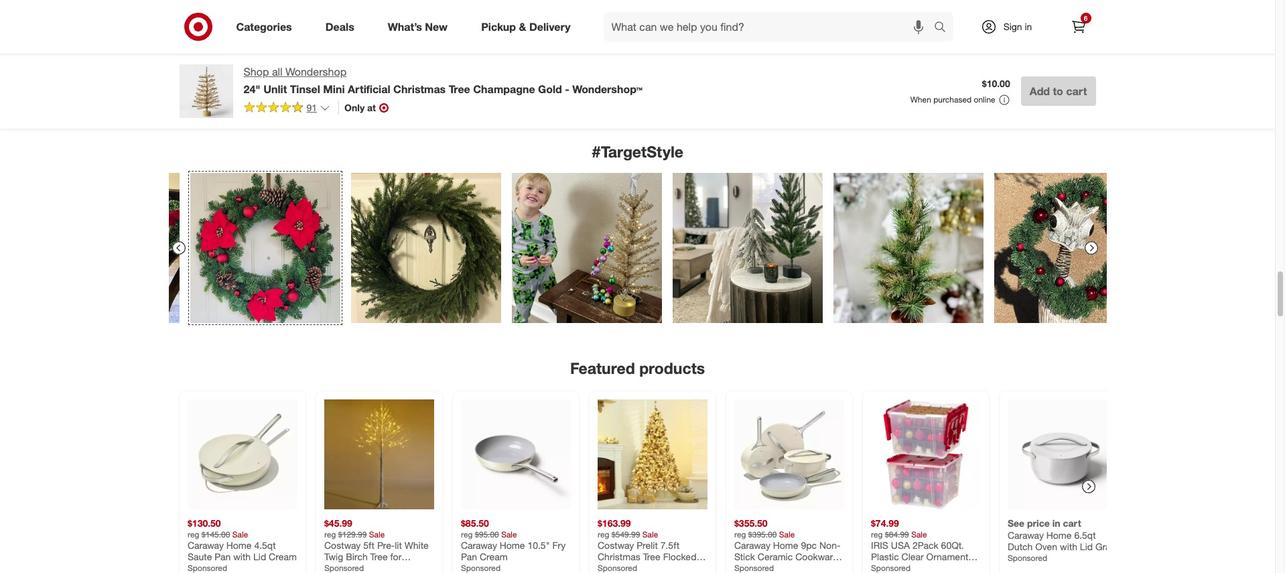 Task type: locate. For each thing, give the bounding box(es) containing it.
with
[[1060, 541, 1077, 552], [233, 551, 250, 562]]

1 costway from the left
[[324, 539, 361, 550]]

$130.50 reg $145.00 sale caraway home 4.5qt saute pan with lid cream sponsored
[[187, 517, 297, 572]]

reg inside $130.50 reg $145.00 sale caraway home 4.5qt saute pan with lid cream sponsored
[[187, 529, 199, 539]]

home
[[1046, 529, 1072, 540], [226, 539, 251, 550], [500, 539, 525, 550], [773, 539, 798, 550]]

home inside see price in cart caraway home 6.5qt dutch oven with lid gray sponsored
[[1046, 529, 1072, 540]]

$130.50
[[187, 517, 221, 529]]

sale inside $163.99 reg $549.99 sale costway prelit 7.5ft christmas tree flocked xmas snowy tree 4
[[642, 529, 658, 539]]

0 vertical spatial in
[[1025, 21, 1032, 32]]

tree
[[449, 82, 470, 96], [370, 551, 388, 562], [643, 551, 660, 562], [655, 562, 672, 573]]

1 horizontal spatial christmas
[[393, 82, 446, 96]]

sale
[[232, 529, 248, 539], [369, 529, 385, 539], [501, 529, 517, 539], [642, 529, 658, 539], [779, 529, 795, 539], [911, 529, 927, 539]]

reg down the $130.50
[[187, 529, 199, 539]]

reg inside $355.50 reg $395.00 sale caraway home 9pc non- stick ceramic cookware set cream
[[734, 529, 746, 539]]

6
[[1084, 14, 1088, 22]]

1 sale from the left
[[232, 529, 248, 539]]

caraway up stick on the right of page
[[734, 539, 770, 550]]

sponsored down the saute
[[187, 562, 227, 572]]

home for $95.00
[[500, 539, 525, 550]]

reg inside $45.99 reg $129.99 sale costway 5ft pre-lit white twig birch tree for christmas holiday w/
[[324, 529, 336, 539]]

sale right the $145.00
[[232, 529, 248, 539]]

0 vertical spatial christmas
[[393, 82, 446, 96]]

dutch
[[1008, 541, 1033, 552]]

1 horizontal spatial costway
[[598, 539, 634, 550]]

2 vertical spatial christmas
[[324, 562, 367, 573]]

1 horizontal spatial with
[[1060, 541, 1077, 552]]

lid down 4.5qt
[[253, 551, 266, 562]]

what's new link
[[377, 12, 465, 42]]

reg down $74.99
[[871, 529, 883, 539]]

caraway
[[1008, 529, 1044, 540], [187, 539, 223, 550], [461, 539, 497, 550], [734, 539, 770, 550]]

1 vertical spatial christmas
[[598, 551, 640, 562]]

caraway up the saute
[[187, 539, 223, 550]]

user image by @fullygrin image
[[512, 173, 662, 323]]

shop all wondershop 24" unlit tinsel mini artificial christmas tree champagne gold - wondershop™
[[244, 65, 643, 96]]

5 reg from the left
[[734, 529, 746, 539]]

home up the oven
[[1046, 529, 1072, 540]]

image of 24" unlit tinsel mini artificial christmas tree champagne gold - wondershop™ image
[[179, 64, 233, 118]]

6 reg from the left
[[871, 529, 883, 539]]

at
[[367, 102, 376, 113]]

1 vertical spatial cart
[[1063, 517, 1081, 529]]

1 horizontal spatial cream
[[480, 551, 508, 562]]

add
[[1030, 84, 1050, 98]]

0 horizontal spatial pan
[[214, 551, 230, 562]]

2 sale from the left
[[369, 529, 385, 539]]

sponsored inside the $85.50 reg $95.00 sale caraway home 10.5" fry pan cream sponsored
[[461, 562, 500, 572]]

1 horizontal spatial lid
[[1080, 541, 1093, 552]]

sale inside $355.50 reg $395.00 sale caraway home 9pc non- stick ceramic cookware set cream
[[779, 529, 795, 539]]

christmas right 'artificial' at the top left of the page
[[393, 82, 446, 96]]

2 horizontal spatial christmas
[[598, 551, 640, 562]]

lid for 6.5qt
[[1080, 541, 1093, 552]]

home for $395.00
[[773, 539, 798, 550]]

home inside $130.50 reg $145.00 sale caraway home 4.5qt saute pan with lid cream sponsored
[[226, 539, 251, 550]]

pan
[[214, 551, 230, 562], [461, 551, 477, 562]]

pickup
[[481, 20, 516, 33]]

$95.00
[[475, 529, 499, 539]]

see price in cart caraway home 6.5qt dutch oven with lid gray sponsored
[[1008, 517, 1115, 562]]

$45.99 reg $129.99 sale costway 5ft pre-lit white twig birch tree for christmas holiday w/ 
[[324, 517, 428, 573]]

$145.00
[[201, 529, 230, 539]]

1 reg from the left
[[187, 529, 199, 539]]

pan inside $130.50 reg $145.00 sale caraway home 4.5qt saute pan with lid cream sponsored
[[214, 551, 230, 562]]

caraway inside the $85.50 reg $95.00 sale caraway home 10.5" fry pan cream sponsored
[[461, 539, 497, 550]]

caraway inside $355.50 reg $395.00 sale caraway home 9pc non- stick ceramic cookware set cream
[[734, 539, 770, 550]]

for
[[390, 551, 401, 562]]

24"
[[244, 82, 261, 96]]

lid for 4.5qt
[[253, 551, 266, 562]]

5ft
[[363, 539, 374, 550]]

1 horizontal spatial pan
[[461, 551, 477, 562]]

set
[[734, 562, 748, 573]]

cream down 4.5qt
[[269, 551, 297, 562]]

sponsored down $95.00
[[461, 562, 500, 572]]

$163.99
[[598, 517, 631, 529]]

tree down prelit
[[643, 551, 660, 562]]

lit
[[395, 539, 402, 550]]

sign in link
[[970, 12, 1053, 42]]

christmas down birch
[[324, 562, 367, 573]]

sale left 7.5ft
[[642, 529, 658, 539]]

sale left lit
[[369, 529, 385, 539]]

reg for caraway home 4.5qt saute pan with lid cream
[[187, 529, 199, 539]]

4 sale from the left
[[642, 529, 658, 539]]

lid
[[1080, 541, 1093, 552], [253, 551, 266, 562]]

sale inside $74.99 reg $84.99 sale
[[911, 529, 927, 539]]

home left '10.5"'
[[500, 539, 525, 550]]

2 reg from the left
[[324, 529, 336, 539]]

0 horizontal spatial lid
[[253, 551, 266, 562]]

home up ceramic
[[773, 539, 798, 550]]

sponsored down $549.99
[[598, 562, 637, 572]]

to
[[1053, 84, 1064, 98]]

christmas inside $45.99 reg $129.99 sale costway 5ft pre-lit white twig birch tree for christmas holiday w/
[[324, 562, 367, 573]]

in right sign
[[1025, 21, 1032, 32]]

more
[[640, 80, 658, 91]]

$395.00
[[748, 529, 777, 539]]

christmas up xmas
[[598, 551, 640, 562]]

cart
[[1067, 84, 1088, 98], [1063, 517, 1081, 529]]

2 horizontal spatial cream
[[751, 562, 779, 573]]

reg down $163.99
[[598, 529, 609, 539]]

saute
[[187, 551, 212, 562]]

gold
[[538, 82, 562, 96]]

caraway home 6.5qt dutch oven with lid gray image
[[1008, 399, 1118, 509]]

sale right $84.99 at bottom right
[[911, 529, 927, 539]]

$355.50
[[734, 517, 768, 529]]

5 sale from the left
[[779, 529, 795, 539]]

0 horizontal spatial christmas
[[324, 562, 367, 573]]

reg inside the $85.50 reg $95.00 sale caraway home 10.5" fry pan cream sponsored
[[461, 529, 473, 539]]

sale right "$395.00" on the right of page
[[779, 529, 795, 539]]

see
[[1008, 517, 1025, 529]]

&
[[519, 20, 526, 33]]

2 costway from the left
[[598, 539, 634, 550]]

home inside $355.50 reg $395.00 sale caraway home 9pc non- stick ceramic cookware set cream
[[773, 539, 798, 550]]

caraway down $85.50
[[461, 539, 497, 550]]

pickup & delivery
[[481, 20, 571, 33]]

costway
[[324, 539, 361, 550], [598, 539, 634, 550]]

sale inside $45.99 reg $129.99 sale costway 5ft pre-lit white twig birch tree for christmas holiday w/
[[369, 529, 385, 539]]

in
[[1025, 21, 1032, 32], [1052, 517, 1060, 529]]

reg down the $355.50
[[734, 529, 746, 539]]

home inside the $85.50 reg $95.00 sale caraway home 10.5" fry pan cream sponsored
[[500, 539, 525, 550]]

pan down $95.00
[[461, 551, 477, 562]]

tree left champagne
[[449, 82, 470, 96]]

costway inside $163.99 reg $549.99 sale costway prelit 7.5ft christmas tree flocked xmas snowy tree 4
[[598, 539, 634, 550]]

pan right the saute
[[214, 551, 230, 562]]

non-
[[819, 539, 840, 550]]

sale right $95.00
[[501, 529, 517, 539]]

91
[[307, 102, 317, 113]]

tree down flocked
[[655, 562, 672, 573]]

3 reg from the left
[[461, 529, 473, 539]]

cream inside $355.50 reg $395.00 sale caraway home 9pc non- stick ceramic cookware set cream
[[751, 562, 779, 573]]

cart up 6.5qt
[[1063, 517, 1081, 529]]

lid down 6.5qt
[[1080, 541, 1093, 552]]

what's new
[[388, 20, 448, 33]]

reg
[[187, 529, 199, 539], [324, 529, 336, 539], [461, 529, 473, 539], [598, 529, 609, 539], [734, 529, 746, 539], [871, 529, 883, 539]]

caraway for $145.00
[[187, 539, 223, 550]]

4 reg from the left
[[598, 529, 609, 539]]

with right the saute
[[233, 551, 250, 562]]

reg inside $74.99 reg $84.99 sale
[[871, 529, 883, 539]]

sponsored
[[1008, 552, 1047, 562], [187, 562, 227, 572], [324, 562, 364, 572], [461, 562, 500, 572], [598, 562, 637, 572], [734, 562, 774, 572], [871, 562, 911, 572]]

with for 6.5qt
[[1060, 541, 1077, 552]]

sponsored down 'dutch'
[[1008, 552, 1047, 562]]

1 pan from the left
[[214, 551, 230, 562]]

0 horizontal spatial with
[[233, 551, 250, 562]]

1 horizontal spatial in
[[1052, 517, 1060, 529]]

user image by @godrawks2001 image
[[351, 173, 501, 323]]

lid inside $130.50 reg $145.00 sale caraway home 4.5qt saute pan with lid cream sponsored
[[253, 551, 266, 562]]

reg down $45.99 on the bottom of the page
[[324, 529, 336, 539]]

categories link
[[225, 12, 309, 42]]

show more button
[[446, 75, 829, 97]]

cream
[[269, 551, 297, 562], [480, 551, 508, 562], [751, 562, 779, 573]]

0 horizontal spatial costway
[[324, 539, 361, 550]]

pan inside the $85.50 reg $95.00 sale caraway home 10.5" fry pan cream sponsored
[[461, 551, 477, 562]]

reg inside $163.99 reg $549.99 sale costway prelit 7.5ft christmas tree flocked xmas snowy tree 4
[[598, 529, 609, 539]]

with inside see price in cart caraway home 6.5qt dutch oven with lid gray sponsored
[[1060, 541, 1077, 552]]

0 vertical spatial cart
[[1067, 84, 1088, 98]]

xmas
[[598, 562, 621, 573]]

6 link
[[1064, 12, 1094, 42]]

user image by @lovinthis808 image
[[994, 173, 1145, 323]]

sponsored inside $130.50 reg $145.00 sale caraway home 4.5qt saute pan with lid cream sponsored
[[187, 562, 227, 572]]

christmas
[[393, 82, 446, 96], [598, 551, 640, 562], [324, 562, 367, 573]]

cream down $95.00
[[480, 551, 508, 562]]

costway inside $45.99 reg $129.99 sale costway 5ft pre-lit white twig birch tree for christmas holiday w/
[[324, 539, 361, 550]]

cream down ceramic
[[751, 562, 779, 573]]

costway down $163.99
[[598, 539, 634, 550]]

tree inside $45.99 reg $129.99 sale costway 5ft pre-lit white twig birch tree for christmas holiday w/
[[370, 551, 388, 562]]

6 sale from the left
[[911, 529, 927, 539]]

sponsored down stick on the right of page
[[734, 562, 774, 572]]

costway up twig
[[324, 539, 361, 550]]

new
[[425, 20, 448, 33]]

caraway up 'dutch'
[[1008, 529, 1044, 540]]

user image by @targetscallingme image
[[833, 173, 984, 323]]

sale inside $130.50 reg $145.00 sale caraway home 4.5qt saute pan with lid cream sponsored
[[232, 529, 248, 539]]

with down 6.5qt
[[1060, 541, 1077, 552]]

lid inside see price in cart caraway home 6.5qt dutch oven with lid gray sponsored
[[1080, 541, 1093, 552]]

reg down $85.50
[[461, 529, 473, 539]]

3 sale from the left
[[501, 529, 517, 539]]

flocked
[[663, 551, 696, 562]]

$85.50
[[461, 517, 489, 529]]

2 pan from the left
[[461, 551, 477, 562]]

pre-
[[377, 539, 395, 550]]

gray
[[1096, 541, 1115, 552]]

in right "price"
[[1052, 517, 1060, 529]]

0 horizontal spatial cream
[[269, 551, 297, 562]]

cart right to
[[1067, 84, 1088, 98]]

pickup & delivery link
[[470, 12, 588, 42]]

ceramic
[[758, 551, 793, 562]]

champagne
[[473, 82, 535, 96]]

caraway inside see price in cart caraway home 6.5qt dutch oven with lid gray sponsored
[[1008, 529, 1044, 540]]

shop
[[244, 65, 269, 78]]

home left 4.5qt
[[226, 539, 251, 550]]

with inside $130.50 reg $145.00 sale caraway home 4.5qt saute pan with lid cream sponsored
[[233, 551, 250, 562]]

$163.99 reg $549.99 sale costway prelit 7.5ft christmas tree flocked xmas snowy tree 4
[[598, 517, 696, 573]]

1 vertical spatial in
[[1052, 517, 1060, 529]]

online
[[974, 95, 996, 105]]

caraway inside $130.50 reg $145.00 sale caraway home 4.5qt saute pan with lid cream sponsored
[[187, 539, 223, 550]]

reg for caraway home 9pc non- stick ceramic cookware set cream
[[734, 529, 746, 539]]

what's
[[388, 20, 422, 33]]

sale inside the $85.50 reg $95.00 sale caraway home 10.5" fry pan cream sponsored
[[501, 529, 517, 539]]

cart inside button
[[1067, 84, 1088, 98]]

when
[[911, 95, 932, 105]]

deals
[[326, 20, 354, 33]]

tree up holiday on the bottom of the page
[[370, 551, 388, 562]]



Task type: describe. For each thing, give the bounding box(es) containing it.
all
[[272, 65, 283, 78]]

$74.99 reg $84.99 sale
[[871, 517, 927, 539]]

costway prelit 7.5ft christmas tree flocked xmas snowy tree 450 led lights image
[[598, 399, 707, 509]]

$45.99
[[324, 517, 352, 529]]

categories
[[236, 20, 292, 33]]

wondershop™
[[573, 82, 643, 96]]

home for $145.00
[[226, 539, 251, 550]]

pan for with
[[214, 551, 230, 562]]

fry
[[552, 539, 566, 550]]

home for in
[[1046, 529, 1072, 540]]

caraway for $395.00
[[734, 539, 770, 550]]

unlit
[[264, 82, 287, 96]]

$84.99
[[885, 529, 909, 539]]

reg for costway 5ft pre-lit white twig birch tree for christmas holiday w/ 
[[324, 529, 336, 539]]

pan for cream
[[461, 551, 477, 562]]

-
[[565, 82, 570, 96]]

cream inside $130.50 reg $145.00 sale caraway home 4.5qt saute pan with lid cream sponsored
[[269, 551, 297, 562]]

sign
[[1004, 21, 1023, 32]]

search
[[928, 21, 960, 35]]

in inside see price in cart caraway home 6.5qt dutch oven with lid gray sponsored
[[1052, 517, 1060, 529]]

caraway home 4.5qt saute pan with lid cream image
[[187, 399, 297, 509]]

prelit
[[637, 539, 658, 550]]

$355.50 reg $395.00 sale caraway home 9pc non- stick ceramic cookware set cream
[[734, 517, 840, 573]]

search button
[[928, 12, 960, 44]]

wondershop
[[286, 65, 347, 78]]

add to cart
[[1030, 84, 1088, 98]]

caraway for in
[[1008, 529, 1044, 540]]

What can we help you find? suggestions appear below search field
[[604, 12, 937, 42]]

holiday
[[369, 562, 401, 573]]

$129.99
[[338, 529, 367, 539]]

costway for xmas
[[598, 539, 634, 550]]

twig
[[324, 551, 343, 562]]

mini
[[323, 82, 345, 96]]

$74.99
[[871, 517, 899, 529]]

sign in
[[1004, 21, 1032, 32]]

only at
[[345, 102, 376, 113]]

10.5"
[[527, 539, 550, 550]]

sale for 4.5qt
[[232, 529, 248, 539]]

0 horizontal spatial in
[[1025, 21, 1032, 32]]

caraway home 10.5" fry pan cream image
[[461, 399, 571, 509]]

christmas inside $163.99 reg $549.99 sale costway prelit 7.5ft christmas tree flocked xmas snowy tree 4
[[598, 551, 640, 562]]

snowy
[[624, 562, 652, 573]]

artificial
[[348, 82, 391, 96]]

deals link
[[314, 12, 371, 42]]

show
[[617, 80, 638, 91]]

user image by @coastiewifey image
[[29, 173, 179, 323]]

#targetstyle
[[592, 142, 684, 161]]

with for 4.5qt
[[233, 551, 250, 562]]

stick
[[734, 551, 755, 562]]

birch
[[346, 551, 367, 562]]

christmas inside shop all wondershop 24" unlit tinsel mini artificial christmas tree champagne gold - wondershop™
[[393, 82, 446, 96]]

cream inside the $85.50 reg $95.00 sale caraway home 10.5" fry pan cream sponsored
[[480, 551, 508, 562]]

7.5ft
[[660, 539, 679, 550]]

delivery
[[529, 20, 571, 33]]

sponsored down $84.99 at bottom right
[[871, 562, 911, 572]]

products
[[640, 358, 705, 377]]

$10.00
[[983, 78, 1011, 89]]

sponsored inside see price in cart caraway home 6.5qt dutch oven with lid gray sponsored
[[1008, 552, 1047, 562]]

white
[[404, 539, 428, 550]]

cookware
[[795, 551, 838, 562]]

user image by @universally_cute image
[[190, 173, 340, 323]]

$85.50 reg $95.00 sale caraway home 10.5" fry pan cream sponsored
[[461, 517, 566, 572]]

6.5qt
[[1074, 529, 1096, 540]]

featured products
[[570, 358, 705, 377]]

tree inside shop all wondershop 24" unlit tinsel mini artificial christmas tree champagne gold - wondershop™
[[449, 82, 470, 96]]

add to cart button
[[1021, 76, 1096, 106]]

9pc
[[801, 539, 817, 550]]

sale for 7.5ft
[[642, 529, 658, 539]]

user image by @amandafallonhomes image
[[673, 173, 823, 323]]

91 link
[[244, 101, 331, 117]]

cart inside see price in cart caraway home 6.5qt dutch oven with lid gray sponsored
[[1063, 517, 1081, 529]]

sale for 10.5"
[[501, 529, 517, 539]]

show more
[[617, 80, 658, 91]]

sale for 9pc
[[779, 529, 795, 539]]

reg for caraway home 10.5" fry pan cream
[[461, 529, 473, 539]]

price
[[1027, 517, 1050, 529]]

featured
[[570, 358, 635, 377]]

tinsel
[[290, 82, 320, 96]]

caraway home 9pc non-stick ceramic cookware set cream image
[[734, 399, 844, 509]]

costway for birch
[[324, 539, 361, 550]]

sponsored down twig
[[324, 562, 364, 572]]

only
[[345, 102, 365, 113]]

caraway for $95.00
[[461, 539, 497, 550]]

purchased
[[934, 95, 972, 105]]

costway 5ft pre-lit white twig birch tree for christmas holiday w/ 72 led lights image
[[324, 399, 434, 509]]

iris usa 2pack 60qt. plastic clear ornament storage box with hinged lid and dividers, clear/red image
[[871, 399, 981, 509]]

4.5qt
[[254, 539, 276, 550]]

reg for costway prelit 7.5ft christmas tree flocked xmas snowy tree 4
[[598, 529, 609, 539]]

sale for pre-
[[369, 529, 385, 539]]

when purchased online
[[911, 95, 996, 105]]

oven
[[1035, 541, 1057, 552]]

w/
[[403, 562, 414, 573]]



Task type: vqa. For each thing, say whether or not it's contained in the screenshot.


